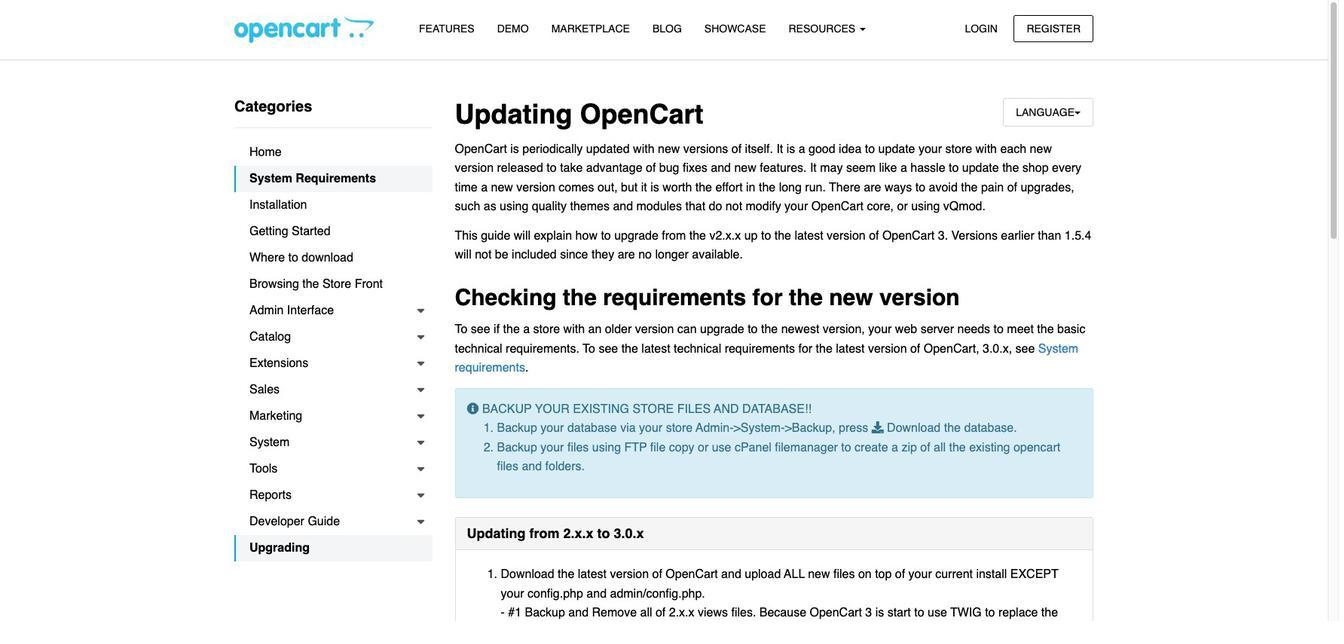 Task type: describe. For each thing, give the bounding box(es) containing it.
database!!
[[742, 402, 812, 416]]

the up vqmod.
[[961, 181, 978, 194]]

version up time
[[455, 162, 494, 175]]

updating from 2.x.x to 3.0.x
[[467, 526, 644, 541]]

v2.x.x
[[710, 229, 741, 242]]

existing
[[969, 441, 1010, 454]]

0 horizontal spatial files
[[497, 460, 519, 474]]

0 vertical spatial requirements
[[603, 284, 746, 310]]

since
[[560, 248, 588, 262]]

requirements inside system requirements
[[455, 361, 525, 375]]

the left database.
[[944, 421, 961, 435]]

1.5.4
[[1065, 229, 1092, 242]]

store for to see if the a store with an older version can upgrade to the newest version, your web server needs to meet the basic technical requirements. to see the latest technical requirements for the latest version of opencart, 3.0.x, see
[[533, 323, 560, 336]]

new up version, on the right of the page
[[829, 284, 873, 310]]

>system-
[[734, 421, 785, 435]]

0 vertical spatial 2.x.x
[[563, 526, 594, 541]]

alert containing backup your existing store files and database!!
[[455, 388, 1094, 499]]

the right the replace
[[1042, 606, 1058, 620]]

demo
[[497, 23, 529, 35]]

opencart
[[1014, 441, 1061, 454]]

guide
[[308, 515, 340, 528]]

requirements inside to see if the a store with an older version can upgrade to the newest version, your web server needs to meet the basic technical requirements. to see the latest technical requirements for the latest version of opencart, 3.0.x, see
[[725, 342, 795, 356]]

to up 3.0.x,
[[994, 323, 1004, 336]]

developer guide link
[[234, 509, 432, 535]]

0 vertical spatial update
[[879, 142, 915, 156]]

your left current
[[909, 568, 932, 581]]

system requirements
[[249, 172, 376, 185]]

this guide will explain how to upgrade from the v2.x.x up to the latest version of opencart 3. versions earlier than 1.5.4 will not be included since they are no longer available.
[[455, 229, 1092, 262]]

backup your files using ftp file copy or use cpanel filemanager to create a zip of all the existing opencart files and folders.
[[497, 441, 1061, 474]]

file
[[650, 441, 666, 454]]

resources
[[789, 23, 859, 35]]

effort
[[716, 181, 743, 194]]

admin/config.php.
[[610, 587, 705, 600]]

backup for backup your database via your store admin->system->backup, press
[[497, 421, 537, 435]]

browsing
[[249, 277, 299, 291]]

opencart up time
[[455, 142, 507, 156]]

admin
[[249, 304, 284, 317]]

developer guide
[[249, 515, 340, 528]]

use inside backup your files using ftp file copy or use cpanel filemanager to create a zip of all the existing opencart files and folders.
[[712, 441, 731, 454]]

opencart left the 3
[[810, 606, 862, 620]]

how
[[576, 229, 598, 242]]

earlier
[[1001, 229, 1035, 242]]

not inside opencart is periodically updated with new versions of itself. it is a good idea to update your store with each new version released to take advantage of bug fixes and new features. it may seem like a hassle to update the shop every time a new version comes out, but it is worth the effort in the long run. there are ways to avoid the pain of upgrades, such as using quality themes and modules that do not modify your opencart core, or using vqmod.
[[726, 200, 742, 214]]

marketplace link
[[540, 16, 641, 42]]

all inside download the latest version of opencart and upload all new files on top of your current install except your config.php and admin/config.php. - #1 backup and remove all of 2.x.x views files. because opencart 3 is start to use twig to replace the
[[640, 606, 652, 620]]

to right where
[[288, 251, 298, 265]]

sales link
[[234, 377, 432, 403]]

released
[[497, 162, 543, 175]]

login link
[[952, 15, 1011, 42]]

your inside to see if the a store with an older version can upgrade to the newest version, your web server needs to meet the basic technical requirements. to see the latest technical requirements for the latest version of opencart, 3.0.x, see
[[868, 323, 892, 336]]

using inside backup your files using ftp file copy or use cpanel filemanager to create a zip of all the existing opencart files and folders.
[[592, 441, 621, 454]]

as
[[484, 200, 496, 214]]

0 vertical spatial to
[[455, 323, 468, 336]]

updating for updating opencart
[[455, 99, 572, 130]]

resources link
[[777, 16, 877, 42]]

start
[[888, 606, 911, 620]]

opencart is periodically updated with new versions of itself. it is a good idea to update your store with each new version released to take advantage of bug fixes and new features. it may seem like a hassle to update the shop every time a new version comes out, but it is worth the effort in the long run. there are ways to avoid the pain of upgrades, such as using quality themes and modules that do not modify your opencart core, or using vqmod.
[[455, 142, 1082, 214]]

each
[[1001, 142, 1027, 156]]

versions
[[952, 229, 998, 242]]

files inside download the latest version of opencart and upload all new files on top of your current install except your config.php and admin/config.php. - #1 backup and remove all of 2.x.x views files. because opencart 3 is start to use twig to replace the
[[834, 568, 855, 581]]

ways
[[885, 181, 912, 194]]

the up newest
[[789, 284, 823, 310]]

and up remove
[[587, 587, 607, 600]]

to up avoid
[[949, 162, 959, 175]]

core,
[[867, 200, 894, 214]]

new up in
[[734, 162, 757, 175]]

of inside to see if the a store with an older version can upgrade to the newest version, your web server needs to meet the basic technical requirements. to see the latest technical requirements for the latest version of opencart, 3.0.x, see
[[910, 342, 921, 356]]

categories
[[234, 98, 312, 115]]

to up system requirements at the bottom of the page
[[748, 323, 758, 336]]

because
[[760, 606, 807, 620]]

2 horizontal spatial see
[[1016, 342, 1035, 356]]

0 vertical spatial for
[[753, 284, 783, 310]]

not inside this guide will explain how to upgrade from the v2.x.x up to the latest version of opencart 3. versions earlier than 1.5.4 will not be included since they are no longer available.
[[475, 248, 492, 262]]

2 horizontal spatial using
[[911, 200, 940, 214]]

reports
[[249, 488, 292, 502]]

if
[[494, 323, 500, 336]]

checking the requirements for the new version
[[455, 284, 960, 310]]

marketing link
[[234, 403, 432, 430]]

interface
[[287, 304, 334, 317]]

opencart down there
[[812, 200, 864, 214]]

0 horizontal spatial see
[[471, 323, 490, 336]]

opencart up 'updated'
[[580, 99, 704, 130]]

an
[[588, 323, 602, 336]]

1 horizontal spatial to
[[583, 342, 595, 356]]

create
[[855, 441, 888, 454]]

getting started link
[[234, 219, 432, 245]]

1 vertical spatial will
[[455, 248, 472, 262]]

comes
[[559, 181, 594, 194]]

tools
[[249, 462, 278, 476]]

admin interface
[[249, 304, 334, 317]]

extensions
[[249, 357, 308, 370]]

getting
[[249, 225, 288, 238]]

0 horizontal spatial from
[[529, 526, 560, 541]]

opencart - open source shopping cart solution image
[[234, 16, 374, 43]]

-
[[501, 606, 505, 620]]

files
[[677, 402, 711, 416]]

to see if the a store with an older version can upgrade to the newest version, your web server needs to meet the basic technical requirements. to see the latest technical requirements for the latest version of opencart, 3.0.x, see
[[455, 323, 1086, 356]]

is up released
[[511, 142, 519, 156]]

except
[[1011, 568, 1059, 581]]

system requirements link
[[455, 342, 1079, 375]]

upgrading
[[249, 541, 310, 555]]

the down older
[[622, 342, 638, 356]]

pain
[[981, 181, 1004, 194]]

backup your database via your store admin->system->backup, press
[[497, 421, 872, 435]]

new inside download the latest version of opencart and upload all new files on top of your current install except your config.php and admin/config.php. - #1 backup and remove all of 2.x.x views files. because opencart 3 is start to use twig to replace the
[[808, 568, 830, 581]]

to inside backup your files using ftp file copy or use cpanel filemanager to create a zip of all the existing opencart files and folders.
[[841, 441, 851, 454]]

to right how at the top of page
[[601, 229, 611, 242]]

may
[[820, 162, 843, 175]]

for inside to see if the a store with an older version can upgrade to the newest version, your web server needs to meet the basic technical requirements. to see the latest technical requirements for the latest version of opencart, 3.0.x, see
[[799, 342, 813, 356]]

1 technical from the left
[[455, 342, 502, 356]]

remove
[[592, 606, 637, 620]]

version up web
[[880, 284, 960, 310]]

your up hassle
[[919, 142, 942, 156]]

of down admin/config.php.
[[656, 606, 666, 620]]

of left itself.
[[732, 142, 742, 156]]

version inside this guide will explain how to upgrade from the v2.x.x up to the latest version of opencart 3. versions earlier than 1.5.4 will not be included since they are no longer available.
[[827, 229, 866, 242]]

2 technical from the left
[[674, 342, 721, 356]]

new up shop
[[1030, 142, 1052, 156]]

admin interface link
[[234, 298, 432, 324]]

upload
[[745, 568, 781, 581]]

of inside this guide will explain how to upgrade from the v2.x.x up to the latest version of opencart 3. versions earlier than 1.5.4 will not be included since they are no longer available.
[[869, 229, 879, 242]]

system requirements
[[455, 342, 1079, 375]]

advantage
[[586, 162, 643, 175]]

the up that
[[696, 181, 712, 194]]

itself.
[[745, 142, 773, 156]]

updating for updating from 2.x.x to 3.0.x
[[467, 526, 526, 541]]

explain
[[534, 229, 572, 242]]

the down version, on the right of the page
[[816, 342, 833, 356]]

updated
[[586, 142, 630, 156]]

guide
[[481, 229, 511, 242]]

download for download the database.
[[887, 421, 941, 435]]

is inside download the latest version of opencart and upload all new files on top of your current install except your config.php and admin/config.php. - #1 backup and remove all of 2.x.x views files. because opencart 3 is start to use twig to replace the
[[876, 606, 884, 620]]

requirements
[[296, 172, 376, 185]]

your down the your
[[541, 421, 564, 435]]

good
[[809, 142, 836, 156]]

2 horizontal spatial with
[[976, 142, 997, 156]]

is up features.
[[787, 142, 795, 156]]

the up an
[[563, 284, 597, 310]]

and up effort
[[711, 162, 731, 175]]

the right in
[[759, 181, 776, 194]]

zip
[[902, 441, 917, 454]]

it
[[641, 181, 647, 194]]

version down web
[[868, 342, 907, 356]]

opencart,
[[924, 342, 980, 356]]

every
[[1052, 162, 1082, 175]]

to left 3.0.x
[[597, 526, 610, 541]]

avoid
[[929, 181, 958, 194]]

system for system
[[249, 436, 290, 449]]

cpanel
[[735, 441, 772, 454]]

database
[[567, 421, 617, 435]]

register
[[1027, 22, 1081, 34]]

to right start
[[914, 606, 924, 620]]

the up config.php at the bottom left of page
[[558, 568, 575, 581]]

the down each
[[1003, 162, 1019, 175]]

system for system requirements
[[249, 172, 292, 185]]

of right pain
[[1007, 181, 1018, 194]]

features
[[419, 23, 475, 35]]

started
[[292, 225, 331, 238]]

1 vertical spatial update
[[962, 162, 999, 175]]

catalog link
[[234, 324, 432, 350]]

store
[[633, 402, 674, 416]]

upgrade inside this guide will explain how to upgrade from the v2.x.x up to the latest version of opencart 3. versions earlier than 1.5.4 will not be included since they are no longer available.
[[614, 229, 659, 242]]

files.
[[731, 606, 756, 620]]

of left bug
[[646, 162, 656, 175]]

newest
[[781, 323, 820, 336]]



Task type: locate. For each thing, give the bounding box(es) containing it.
requirements down newest
[[725, 342, 795, 356]]

to down periodically
[[547, 162, 557, 175]]

upgrade
[[614, 229, 659, 242], [700, 323, 744, 336]]

of right top
[[895, 568, 905, 581]]

0 vertical spatial will
[[514, 229, 531, 242]]

0 horizontal spatial technical
[[455, 342, 502, 356]]

to down press
[[841, 441, 851, 454]]

and down but
[[613, 200, 633, 214]]

1 horizontal spatial are
[[864, 181, 881, 194]]

0 vertical spatial not
[[726, 200, 742, 214]]

use left the twig
[[928, 606, 947, 620]]

latest
[[795, 229, 824, 242], [642, 342, 671, 356], [836, 342, 865, 356], [578, 568, 607, 581]]

are up core,
[[864, 181, 881, 194]]

1 horizontal spatial it
[[810, 162, 817, 175]]

it left 'may'
[[810, 162, 817, 175]]

opencart up admin/config.php.
[[666, 568, 718, 581]]

1 vertical spatial 2.x.x
[[669, 606, 695, 620]]

hassle
[[911, 162, 946, 175]]

catalog
[[249, 330, 291, 344]]

with left an
[[563, 323, 585, 336]]

0 vertical spatial it
[[777, 142, 783, 156]]

idea
[[839, 142, 862, 156]]

to right the twig
[[985, 606, 995, 620]]

files left the folders.
[[497, 460, 519, 474]]

0 horizontal spatial store
[[533, 323, 560, 336]]

from inside this guide will explain how to upgrade from the v2.x.x up to the latest version of opencart 3. versions earlier than 1.5.4 will not be included since they are no longer available.
[[662, 229, 686, 242]]

0 horizontal spatial 2.x.x
[[563, 526, 594, 541]]

2 horizontal spatial files
[[834, 568, 855, 581]]

1 horizontal spatial or
[[897, 200, 908, 214]]

0 horizontal spatial with
[[563, 323, 585, 336]]

0 horizontal spatial it
[[777, 142, 783, 156]]

available.
[[692, 248, 743, 262]]

longer
[[655, 248, 689, 262]]

0 horizontal spatial or
[[698, 441, 709, 454]]

to
[[455, 323, 468, 336], [583, 342, 595, 356]]

store inside to see if the a store with an older version can upgrade to the newest version, your web server needs to meet the basic technical requirements. to see the latest technical requirements for the latest version of opencart, 3.0.x, see
[[533, 323, 560, 336]]

worth
[[663, 181, 692, 194]]

this
[[455, 229, 478, 242]]

1 horizontal spatial use
[[928, 606, 947, 620]]

2 vertical spatial backup
[[525, 606, 565, 620]]

your down store
[[639, 421, 663, 435]]

the left the store
[[302, 277, 319, 291]]

1 horizontal spatial store
[[666, 421, 693, 435]]

updating opencart
[[455, 99, 704, 130]]

or down ways
[[897, 200, 908, 214]]

requirements down if at bottom left
[[455, 361, 525, 375]]

a right time
[[481, 181, 488, 194]]

out,
[[598, 181, 618, 194]]

the down download the database.
[[949, 441, 966, 454]]

see left if at bottom left
[[471, 323, 490, 336]]

is right "it"
[[651, 181, 659, 194]]

it up features.
[[777, 142, 783, 156]]

top
[[875, 568, 892, 581]]

web
[[895, 323, 917, 336]]

of inside backup your files using ftp file copy or use cpanel filemanager to create a zip of all the existing opencart files and folders.
[[921, 441, 931, 454]]

a right like
[[901, 162, 907, 175]]

not right do
[[726, 200, 742, 214]]

1 horizontal spatial not
[[726, 200, 742, 214]]

2.x.x inside download the latest version of opencart and upload all new files on top of your current install except your config.php and admin/config.php. - #1 backup and remove all of 2.x.x views files. because opencart 3 is start to use twig to replace the
[[669, 606, 695, 620]]

of up admin/config.php.
[[652, 568, 662, 581]]

upgrade inside to see if the a store with an older version can upgrade to the newest version, your web server needs to meet the basic technical requirements. to see the latest technical requirements for the latest version of opencart, 3.0.x, see
[[700, 323, 744, 336]]

download up the zip at the right bottom
[[887, 421, 941, 435]]

getting started
[[249, 225, 331, 238]]

versions
[[683, 142, 728, 156]]

all inside backup your files using ftp file copy or use cpanel filemanager to create a zip of all the existing opencart files and folders.
[[934, 441, 946, 454]]

tools link
[[234, 456, 432, 482]]

marketing
[[249, 409, 302, 423]]

0 vertical spatial system
[[249, 172, 292, 185]]

info circle image
[[467, 402, 479, 414]]

or right copy at the bottom of the page
[[698, 441, 709, 454]]

download
[[887, 421, 941, 435], [501, 568, 554, 581]]

1 horizontal spatial all
[[934, 441, 946, 454]]

to right up
[[761, 229, 771, 242]]

a left the zip at the right bottom
[[892, 441, 898, 454]]

not left be
[[475, 248, 492, 262]]

vqmod.
[[944, 200, 986, 214]]

ftp
[[624, 441, 647, 454]]

version
[[455, 162, 494, 175], [517, 181, 555, 194], [827, 229, 866, 242], [880, 284, 960, 310], [635, 323, 674, 336], [868, 342, 907, 356], [610, 568, 649, 581]]

1 horizontal spatial update
[[962, 162, 999, 175]]

1 vertical spatial for
[[799, 342, 813, 356]]

for up to see if the a store with an older version can upgrade to the newest version, your web server needs to meet the basic technical requirements. to see the latest technical requirements for the latest version of opencart, 3.0.x, see at bottom
[[753, 284, 783, 310]]

the right meet
[[1037, 323, 1054, 336]]

store
[[323, 277, 351, 291]]

new up as
[[491, 181, 513, 194]]

reports link
[[234, 482, 432, 509]]

upgrading link
[[234, 535, 432, 562]]

a inside backup your files using ftp file copy or use cpanel filemanager to create a zip of all the existing opencart files and folders.
[[892, 441, 898, 454]]

system inside system requirements
[[1039, 342, 1079, 356]]

update up like
[[879, 142, 915, 156]]

version left the can at the right bottom
[[635, 323, 674, 336]]

your down long
[[785, 200, 808, 214]]

requirements
[[603, 284, 746, 310], [725, 342, 795, 356], [455, 361, 525, 375]]

alert
[[455, 388, 1094, 499]]

showcase link
[[693, 16, 777, 42]]

1 vertical spatial updating
[[467, 526, 526, 541]]

1 horizontal spatial for
[[799, 342, 813, 356]]

or inside backup your files using ftp file copy or use cpanel filemanager to create a zip of all the existing opencart files and folders.
[[698, 441, 709, 454]]

backup
[[482, 402, 532, 416]]

latest down the run.
[[795, 229, 824, 242]]

1 horizontal spatial with
[[633, 142, 655, 156]]

with left each
[[976, 142, 997, 156]]

the inside backup your files using ftp file copy or use cpanel filemanager to create a zip of all the existing opencart files and folders.
[[949, 441, 966, 454]]

fixes
[[683, 162, 708, 175]]

1 vertical spatial it
[[810, 162, 817, 175]]

>backup,
[[785, 421, 836, 435]]

2 vertical spatial files
[[834, 568, 855, 581]]

latest down version, on the right of the page
[[836, 342, 865, 356]]

2 vertical spatial requirements
[[455, 361, 525, 375]]

0 vertical spatial updating
[[455, 99, 572, 130]]

0 horizontal spatial are
[[618, 248, 635, 262]]

0 horizontal spatial will
[[455, 248, 472, 262]]

a left "good"
[[799, 142, 805, 156]]

your inside backup your files using ftp file copy or use cpanel filemanager to create a zip of all the existing opencart files and folders.
[[541, 441, 564, 454]]

the left v2.x.x
[[689, 229, 706, 242]]

store inside alert
[[666, 421, 693, 435]]

store inside opencart is periodically updated with new versions of itself. it is a good idea to update your store with each new version released to take advantage of bug fixes and new features. it may seem like a hassle to update the shop every time a new version comes out, but it is worth the effort in the long run. there are ways to avoid the pain of upgrades, such as using quality themes and modules that do not modify your opencart core, or using vqmod.
[[946, 142, 972, 156]]

upgrade right the can at the right bottom
[[700, 323, 744, 336]]

and down config.php at the bottom left of page
[[569, 606, 589, 620]]

2.x.x down admin/config.php.
[[669, 606, 695, 620]]

backup inside download the latest version of opencart and upload all new files on top of your current install except your config.php and admin/config.php. - #1 backup and remove all of 2.x.x views files. because opencart 3 is start to use twig to replace the
[[525, 606, 565, 620]]

1 vertical spatial backup
[[497, 441, 537, 454]]

time
[[455, 181, 478, 194]]

be
[[495, 248, 509, 262]]

1 horizontal spatial see
[[599, 342, 618, 356]]

using down avoid
[[911, 200, 940, 214]]

version inside download the latest version of opencart and upload all new files on top of your current install except your config.php and admin/config.php. - #1 backup and remove all of 2.x.x views files. because opencart 3 is start to use twig to replace the
[[610, 568, 649, 581]]

admin-
[[696, 421, 734, 435]]

see down meet
[[1016, 342, 1035, 356]]

0 vertical spatial use
[[712, 441, 731, 454]]

use inside download the latest version of opencart and upload all new files on top of your current install except your config.php and admin/config.php. - #1 backup and remove all of 2.x.x views files. because opencart 3 is start to use twig to replace the
[[928, 606, 947, 620]]

1 vertical spatial from
[[529, 526, 560, 541]]

upgrades,
[[1021, 181, 1075, 194]]

install
[[976, 568, 1007, 581]]

your up #1
[[501, 587, 524, 600]]

meet
[[1007, 323, 1034, 336]]

home link
[[234, 139, 432, 166]]

0 horizontal spatial download
[[501, 568, 554, 581]]

download for download the latest version of opencart and upload all new files on top of your current install except your config.php and admin/config.php. - #1 backup and remove all of 2.x.x views files. because opencart 3 is start to use twig to replace the
[[501, 568, 554, 581]]

modules
[[637, 200, 682, 214]]

0 horizontal spatial not
[[475, 248, 492, 262]]

and left the folders.
[[522, 460, 542, 474]]

login
[[965, 22, 998, 34]]

latest up store
[[642, 342, 671, 356]]

database.
[[964, 421, 1017, 435]]

than
[[1038, 229, 1062, 242]]

0 vertical spatial are
[[864, 181, 881, 194]]

0 horizontal spatial use
[[712, 441, 731, 454]]

replace
[[999, 606, 1038, 620]]

0 horizontal spatial upgrade
[[614, 229, 659, 242]]

or inside opencart is periodically updated with new versions of itself. it is a good idea to update your store with each new version released to take advantage of bug fixes and new features. it may seem like a hassle to update the shop every time a new version comes out, but it is worth the effort in the long run. there are ways to avoid the pain of upgrades, such as using quality themes and modules that do not modify your opencart core, or using vqmod.
[[897, 200, 908, 214]]

older
[[605, 323, 632, 336]]

extensions link
[[234, 350, 432, 377]]

all down download the database.
[[934, 441, 946, 454]]

a inside to see if the a store with an older version can upgrade to the newest version, your web server needs to meet the basic technical requirements. to see the latest technical requirements for the latest version of opencart, 3.0.x, see
[[523, 323, 530, 336]]

opencart inside this guide will explain how to upgrade from the v2.x.x up to the latest version of opencart 3. versions earlier than 1.5.4 will not be included since they are no longer available.
[[883, 229, 935, 242]]

your left web
[[868, 323, 892, 336]]

with
[[633, 142, 655, 156], [976, 142, 997, 156], [563, 323, 585, 336]]

version down there
[[827, 229, 866, 242]]

config.php
[[528, 587, 583, 600]]

to down an
[[583, 342, 595, 356]]

0 horizontal spatial to
[[455, 323, 468, 336]]

1 vertical spatial not
[[475, 248, 492, 262]]

folders.
[[545, 460, 585, 474]]

new up bug
[[658, 142, 680, 156]]

to left if at bottom left
[[455, 323, 468, 336]]

1 vertical spatial use
[[928, 606, 947, 620]]

are
[[864, 181, 881, 194], [618, 248, 635, 262]]

your
[[919, 142, 942, 156], [785, 200, 808, 214], [868, 323, 892, 336], [541, 421, 564, 435], [639, 421, 663, 435], [541, 441, 564, 454], [909, 568, 932, 581], [501, 587, 524, 600]]

0 vertical spatial backup
[[497, 421, 537, 435]]

1 horizontal spatial using
[[592, 441, 621, 454]]

the up system requirements link
[[761, 323, 778, 336]]

see
[[471, 323, 490, 336], [599, 342, 618, 356], [1016, 342, 1035, 356]]

0 horizontal spatial for
[[753, 284, 783, 310]]

1 vertical spatial files
[[497, 460, 519, 474]]

with inside to see if the a store with an older version can upgrade to the newest version, your web server needs to meet the basic technical requirements. to see the latest technical requirements for the latest version of opencart, 3.0.x, see
[[563, 323, 585, 336]]

system down basic
[[1039, 342, 1079, 356]]

0 horizontal spatial using
[[500, 200, 529, 214]]

all down admin/config.php.
[[640, 606, 652, 620]]

for
[[753, 284, 783, 310], [799, 342, 813, 356]]

1 horizontal spatial technical
[[674, 342, 721, 356]]

to down hassle
[[916, 181, 926, 194]]

1 vertical spatial system
[[1039, 342, 1079, 356]]

store for backup your database via your store admin->system->backup, press
[[666, 421, 693, 435]]

of
[[732, 142, 742, 156], [646, 162, 656, 175], [1007, 181, 1018, 194], [869, 229, 879, 242], [910, 342, 921, 356], [921, 441, 931, 454], [652, 568, 662, 581], [895, 568, 905, 581], [656, 606, 666, 620]]

1 vertical spatial store
[[533, 323, 560, 336]]

to
[[865, 142, 875, 156], [547, 162, 557, 175], [949, 162, 959, 175], [916, 181, 926, 194], [601, 229, 611, 242], [761, 229, 771, 242], [288, 251, 298, 265], [748, 323, 758, 336], [994, 323, 1004, 336], [841, 441, 851, 454], [597, 526, 610, 541], [914, 606, 924, 620], [985, 606, 995, 620]]

latest up config.php at the bottom left of page
[[578, 568, 607, 581]]

1 horizontal spatial 2.x.x
[[669, 606, 695, 620]]

backup inside backup your files using ftp file copy or use cpanel filemanager to create a zip of all the existing opencart files and folders.
[[497, 441, 537, 454]]

from up config.php at the bottom left of page
[[529, 526, 560, 541]]

backup for backup your files using ftp file copy or use cpanel filemanager to create a zip of all the existing opencart files and folders.
[[497, 441, 537, 454]]

1 horizontal spatial from
[[662, 229, 686, 242]]

2 horizontal spatial store
[[946, 142, 972, 156]]

download image
[[872, 421, 884, 433]]

quality
[[532, 200, 567, 214]]

3.0.x
[[614, 526, 644, 541]]

version up quality
[[517, 181, 555, 194]]

#1
[[508, 606, 522, 620]]

1 vertical spatial requirements
[[725, 342, 795, 356]]

0 horizontal spatial all
[[640, 606, 652, 620]]

system for system requirements
[[1039, 342, 1079, 356]]

opencart
[[580, 99, 704, 130], [455, 142, 507, 156], [812, 200, 864, 214], [883, 229, 935, 242], [666, 568, 718, 581], [810, 606, 862, 620]]

using down database
[[592, 441, 621, 454]]

and inside backup your files using ftp file copy or use cpanel filemanager to create a zip of all the existing opencart files and folders.
[[522, 460, 542, 474]]

your up the folders.
[[541, 441, 564, 454]]

it
[[777, 142, 783, 156], [810, 162, 817, 175]]

0 horizontal spatial update
[[879, 142, 915, 156]]

upgrade up no
[[614, 229, 659, 242]]

the right up
[[775, 229, 791, 242]]

1 horizontal spatial will
[[514, 229, 531, 242]]

1 vertical spatial or
[[698, 441, 709, 454]]

0 vertical spatial download
[[887, 421, 941, 435]]

requirements up the can at the right bottom
[[603, 284, 746, 310]]

for down newest
[[799, 342, 813, 356]]

latest inside this guide will explain how to upgrade from the v2.x.x up to the latest version of opencart 3. versions earlier than 1.5.4 will not be included since they are no longer available.
[[795, 229, 824, 242]]

1 vertical spatial to
[[583, 342, 595, 356]]

from up longer at the top
[[662, 229, 686, 242]]

0 vertical spatial store
[[946, 142, 972, 156]]

store up requirements.
[[533, 323, 560, 336]]

3
[[866, 606, 872, 620]]

latest inside download the latest version of opencart and upload all new files on top of your current install except your config.php and admin/config.php. - #1 backup and remove all of 2.x.x views files. because opencart 3 is start to use twig to replace the
[[578, 568, 607, 581]]

version,
[[823, 323, 865, 336]]

1 vertical spatial upgrade
[[700, 323, 744, 336]]

0 vertical spatial from
[[662, 229, 686, 242]]

version up admin/config.php.
[[610, 568, 649, 581]]

1 horizontal spatial download
[[887, 421, 941, 435]]

register link
[[1014, 15, 1094, 42]]

is
[[511, 142, 519, 156], [787, 142, 795, 156], [651, 181, 659, 194], [876, 606, 884, 620]]

checking
[[455, 284, 557, 310]]

where to download
[[249, 251, 353, 265]]

1 vertical spatial all
[[640, 606, 652, 620]]

seem
[[846, 162, 876, 175]]

are inside this guide will explain how to upgrade from the v2.x.x up to the latest version of opencart 3. versions earlier than 1.5.4 will not be included since they are no longer available.
[[618, 248, 635, 262]]

are inside opencart is periodically updated with new versions of itself. it is a good idea to update your store with each new version released to take advantage of bug fixes and new features. it may seem like a hassle to update the shop every time a new version comes out, but it is worth the effort in the long run. there are ways to avoid the pain of upgrades, such as using quality themes and modules that do not modify your opencart core, or using vqmod.
[[864, 181, 881, 194]]

copy
[[669, 441, 695, 454]]

0 vertical spatial upgrade
[[614, 229, 659, 242]]

0 vertical spatial all
[[934, 441, 946, 454]]

the right if at bottom left
[[503, 323, 520, 336]]

1 horizontal spatial files
[[567, 441, 589, 454]]

download inside download the latest version of opencart and upload all new files on top of your current install except your config.php and admin/config.php. - #1 backup and remove all of 2.x.x views files. because opencart 3 is start to use twig to replace the
[[501, 568, 554, 581]]

1 vertical spatial are
[[618, 248, 635, 262]]

like
[[879, 162, 897, 175]]

0 vertical spatial or
[[897, 200, 908, 214]]

1 horizontal spatial upgrade
[[700, 323, 744, 336]]

2 vertical spatial system
[[249, 436, 290, 449]]

via
[[620, 421, 636, 435]]

and left 'upload'
[[721, 568, 742, 581]]

1 vertical spatial download
[[501, 568, 554, 581]]

to right idea
[[865, 142, 875, 156]]

take
[[560, 162, 583, 175]]

2 vertical spatial store
[[666, 421, 693, 435]]

but
[[621, 181, 638, 194]]

use down admin-
[[712, 441, 731, 454]]

updating from 2.x.x to 3.0.x button
[[467, 526, 644, 541]]

of right the zip at the right bottom
[[921, 441, 931, 454]]

files left on
[[834, 568, 855, 581]]

modify
[[746, 200, 781, 214]]

0 vertical spatial files
[[567, 441, 589, 454]]

see down older
[[599, 342, 618, 356]]

are left no
[[618, 248, 635, 262]]



Task type: vqa. For each thing, say whether or not it's contained in the screenshot.
store to the middle
yes



